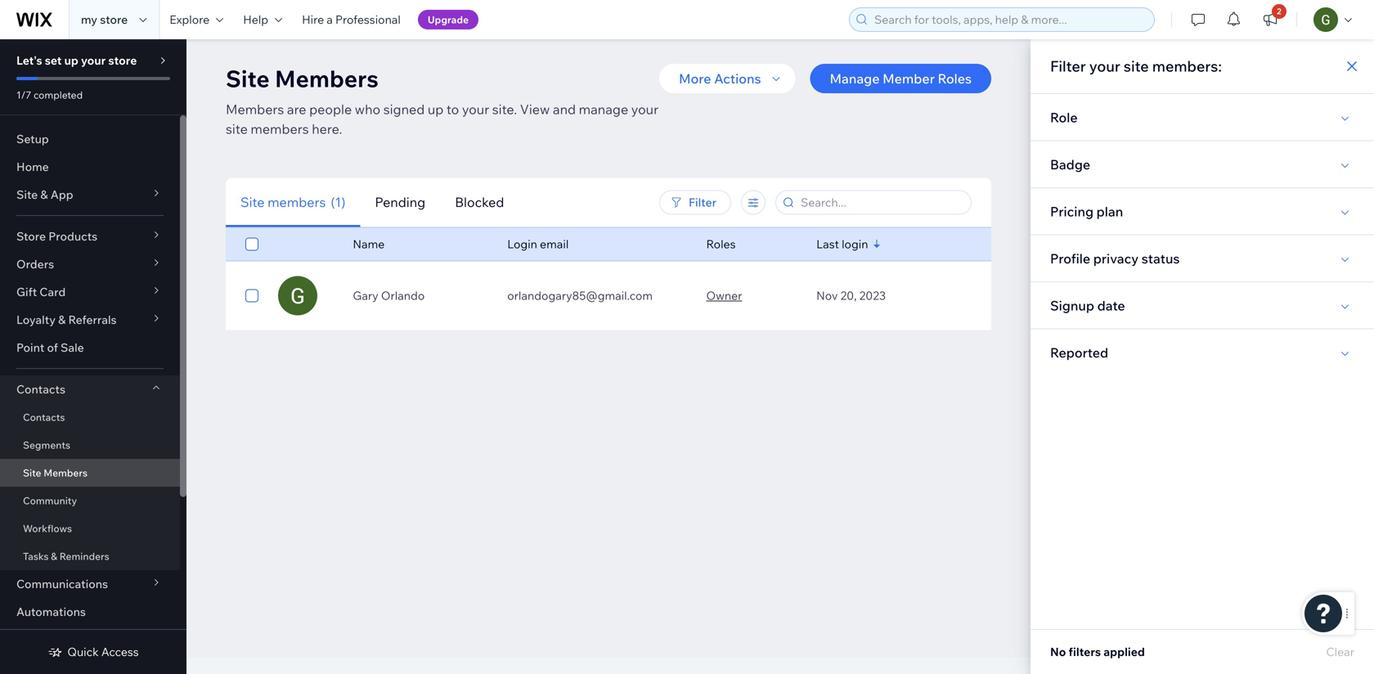 Task type: describe. For each thing, give the bounding box(es) containing it.
of
[[47, 340, 58, 355]]

community link
[[0, 487, 180, 515]]

products
[[48, 229, 98, 243]]

tab list containing site members
[[226, 178, 601, 227]]

store inside sidebar element
[[108, 53, 137, 67]]

view
[[520, 101, 550, 117]]

orders button
[[0, 250, 180, 278]]

site for site members members are people who signed up to your site. view and manage your site members here.
[[226, 64, 270, 93]]

name
[[353, 237, 385, 251]]

& for loyalty
[[58, 313, 66, 327]]

card
[[40, 285, 66, 299]]

completed
[[34, 89, 83, 101]]

hire a professional
[[302, 12, 401, 27]]

your inside sidebar element
[[81, 53, 106, 67]]

status
[[1142, 250, 1180, 267]]

contacts link
[[0, 403, 180, 431]]

manage member roles button
[[810, 64, 992, 93]]

here.
[[312, 121, 342, 137]]

orlando
[[381, 288, 425, 303]]

who
[[355, 101, 381, 117]]

2 button
[[1253, 0, 1289, 39]]

site & app button
[[0, 181, 180, 209]]

nov
[[817, 288, 838, 303]]

site members members are people who signed up to your site. view and manage your site members here.
[[226, 64, 659, 137]]

point of sale link
[[0, 334, 180, 362]]

communications button
[[0, 570, 180, 598]]

gary
[[353, 288, 379, 303]]

pricing
[[1051, 203, 1094, 219]]

pending
[[375, 194, 426, 210]]

login email
[[507, 237, 569, 251]]

email
[[540, 237, 569, 251]]

manage
[[579, 101, 628, 117]]

set
[[45, 53, 62, 67]]

1/7 completed
[[16, 89, 83, 101]]

site for site members
[[23, 467, 41, 479]]

last login
[[817, 237, 868, 251]]

up inside site members members are people who signed up to your site. view and manage your site members here.
[[428, 101, 444, 117]]

& for site
[[40, 187, 48, 202]]

site for site members (1)
[[241, 194, 265, 210]]

people
[[309, 101, 352, 117]]

signup date
[[1051, 297, 1126, 314]]

privacy
[[1094, 250, 1139, 267]]

no
[[1051, 645, 1066, 659]]

no filters applied
[[1051, 645, 1145, 659]]

explore
[[170, 12, 210, 27]]

site members link
[[0, 459, 180, 487]]

profile privacy status
[[1051, 250, 1180, 267]]

gift card
[[16, 285, 66, 299]]

loyalty
[[16, 313, 56, 327]]

upgrade
[[428, 13, 469, 26]]

orders
[[16, 257, 54, 271]]

tasks & reminders
[[23, 550, 109, 562]]

a
[[327, 12, 333, 27]]

hire a professional link
[[292, 0, 411, 39]]

gift card button
[[0, 278, 180, 306]]

to
[[447, 101, 459, 117]]

1/7
[[16, 89, 31, 101]]

home link
[[0, 153, 180, 181]]

site for site & app
[[16, 187, 38, 202]]

more actions button
[[659, 64, 796, 93]]

gary orlando
[[353, 288, 425, 303]]

more
[[679, 70, 711, 87]]

my
[[81, 12, 97, 27]]

communications
[[16, 577, 108, 591]]

filters
[[1069, 645, 1101, 659]]

signup
[[1051, 297, 1095, 314]]

gift
[[16, 285, 37, 299]]

sidebar element
[[0, 39, 187, 674]]

upgrade button
[[418, 10, 479, 29]]

actions
[[714, 70, 761, 87]]

point
[[16, 340, 44, 355]]

& for tasks
[[51, 550, 57, 562]]

blocked
[[455, 194, 504, 210]]

tasks & reminders link
[[0, 542, 180, 570]]



Task type: locate. For each thing, give the bounding box(es) containing it.
workflows link
[[0, 515, 180, 542]]

2 vertical spatial members
[[44, 467, 88, 479]]

members
[[275, 64, 379, 93], [226, 101, 284, 117], [44, 467, 88, 479]]

site.
[[492, 101, 517, 117]]

0 vertical spatial roles
[[938, 70, 972, 87]]

contacts button
[[0, 376, 180, 403]]

point of sale
[[16, 340, 84, 355]]

0 vertical spatial members
[[251, 121, 309, 137]]

nov 20, 2023
[[817, 288, 886, 303]]

members up people
[[275, 64, 379, 93]]

1 vertical spatial filter
[[689, 195, 717, 209]]

None checkbox
[[245, 234, 259, 254], [245, 286, 259, 306], [245, 234, 259, 254], [245, 286, 259, 306]]

home
[[16, 160, 49, 174]]

& right "tasks"
[[51, 550, 57, 562]]

badge
[[1051, 156, 1091, 172]]

1 horizontal spatial &
[[51, 550, 57, 562]]

site members
[[23, 467, 88, 479]]

tasks
[[23, 550, 49, 562]]

members for site members members are people who signed up to your site. view and manage your site members here.
[[275, 64, 379, 93]]

contacts
[[16, 382, 65, 396], [23, 411, 65, 423]]

1 vertical spatial members
[[268, 194, 326, 210]]

date
[[1098, 297, 1126, 314]]

members:
[[1153, 57, 1222, 75]]

0 vertical spatial store
[[100, 12, 128, 27]]

member
[[883, 70, 935, 87]]

contacts up segments
[[23, 411, 65, 423]]

20,
[[841, 288, 857, 303]]

filter
[[1051, 57, 1086, 75], [689, 195, 717, 209]]

& left app on the top left of the page
[[40, 187, 48, 202]]

1 vertical spatial site
[[226, 121, 248, 137]]

members inside sidebar element
[[44, 467, 88, 479]]

contacts down point of sale
[[16, 382, 65, 396]]

0 vertical spatial filter
[[1051, 57, 1086, 75]]

2
[[1277, 6, 1282, 16]]

0 vertical spatial contacts
[[16, 382, 65, 396]]

2 vertical spatial &
[[51, 550, 57, 562]]

quick access button
[[48, 645, 139, 659]]

site inside site members members are people who signed up to your site. view and manage your site members here.
[[226, 121, 248, 137]]

help button
[[233, 0, 292, 39]]

up inside sidebar element
[[64, 53, 78, 67]]

gary orlando image
[[278, 276, 318, 315]]

up left to
[[428, 101, 444, 117]]

login
[[842, 237, 868, 251]]

site inside tab list
[[241, 194, 265, 210]]

filter button
[[659, 190, 731, 215]]

community
[[23, 495, 77, 507]]

members left (1)
[[268, 194, 326, 210]]

filter your site members:
[[1051, 57, 1222, 75]]

access
[[101, 645, 139, 659]]

pricing plan
[[1051, 203, 1124, 219]]

automations link
[[0, 598, 180, 626]]

members down are
[[251, 121, 309, 137]]

are
[[287, 101, 306, 117]]

site & app
[[16, 187, 73, 202]]

& inside popup button
[[58, 313, 66, 327]]

pending button
[[360, 178, 440, 227]]

1 horizontal spatial roles
[[938, 70, 972, 87]]

(1)
[[331, 194, 346, 210]]

plan
[[1097, 203, 1124, 219]]

Search for tools, apps, help & more... field
[[870, 8, 1150, 31]]

reminders
[[59, 550, 109, 562]]

roles inside "button"
[[938, 70, 972, 87]]

last
[[817, 237, 839, 251]]

loyalty & referrals
[[16, 313, 117, 327]]

tab list
[[226, 178, 601, 227]]

manage member roles
[[830, 70, 972, 87]]

my store
[[81, 12, 128, 27]]

members inside site members members are people who signed up to your site. view and manage your site members here.
[[251, 121, 309, 137]]

filter inside button
[[689, 195, 717, 209]]

1 vertical spatial store
[[108, 53, 137, 67]]

0 vertical spatial site
[[1124, 57, 1149, 75]]

0 vertical spatial up
[[64, 53, 78, 67]]

site inside site members members are people who signed up to your site. view and manage your site members here.
[[226, 64, 270, 93]]

contacts for contacts dropdown button
[[16, 382, 65, 396]]

members for site members
[[44, 467, 88, 479]]

1 vertical spatial contacts
[[23, 411, 65, 423]]

referrals
[[68, 313, 117, 327]]

signed
[[383, 101, 425, 117]]

applied
[[1104, 645, 1145, 659]]

store products button
[[0, 223, 180, 250]]

store products
[[16, 229, 98, 243]]

setup link
[[0, 125, 180, 153]]

0 vertical spatial members
[[275, 64, 379, 93]]

& inside dropdown button
[[40, 187, 48, 202]]

members up community
[[44, 467, 88, 479]]

automations
[[16, 605, 86, 619]]

blocked button
[[440, 178, 519, 227]]

manage
[[830, 70, 880, 87]]

app
[[51, 187, 73, 202]]

setup
[[16, 132, 49, 146]]

0 horizontal spatial up
[[64, 53, 78, 67]]

let's set up your store
[[16, 53, 137, 67]]

0 horizontal spatial &
[[40, 187, 48, 202]]

workflows
[[23, 522, 72, 535]]

store
[[100, 12, 128, 27], [108, 53, 137, 67]]

owner
[[706, 288, 742, 303]]

let's
[[16, 53, 42, 67]]

professional
[[335, 12, 401, 27]]

site inside dropdown button
[[16, 187, 38, 202]]

1 vertical spatial &
[[58, 313, 66, 327]]

members inside tab list
[[268, 194, 326, 210]]

2 horizontal spatial &
[[58, 313, 66, 327]]

quick access
[[67, 645, 139, 659]]

and
[[553, 101, 576, 117]]

segments link
[[0, 431, 180, 459]]

2023
[[860, 288, 886, 303]]

&
[[40, 187, 48, 202], [58, 313, 66, 327], [51, 550, 57, 562]]

0 horizontal spatial site
[[226, 121, 248, 137]]

members
[[251, 121, 309, 137], [268, 194, 326, 210]]

up
[[64, 53, 78, 67], [428, 101, 444, 117]]

0 horizontal spatial filter
[[689, 195, 717, 209]]

login
[[507, 237, 537, 251]]

roles right member
[[938, 70, 972, 87]]

1 horizontal spatial site
[[1124, 57, 1149, 75]]

filter for filter
[[689, 195, 717, 209]]

site members (1)
[[241, 194, 346, 210]]

site
[[1124, 57, 1149, 75], [226, 121, 248, 137]]

profile
[[1051, 250, 1091, 267]]

Search... field
[[796, 191, 966, 214]]

up right the set
[[64, 53, 78, 67]]

1 vertical spatial members
[[226, 101, 284, 117]]

roles down filter button at the top of the page
[[706, 237, 736, 251]]

store right my
[[100, 12, 128, 27]]

0 horizontal spatial roles
[[706, 237, 736, 251]]

filter for filter your site members:
[[1051, 57, 1086, 75]]

loyalty & referrals button
[[0, 306, 180, 334]]

segments
[[23, 439, 70, 451]]

store down my store
[[108, 53, 137, 67]]

& right loyalty
[[58, 313, 66, 327]]

store
[[16, 229, 46, 243]]

help
[[243, 12, 268, 27]]

contacts inside dropdown button
[[16, 382, 65, 396]]

roles
[[938, 70, 972, 87], [706, 237, 736, 251]]

1 vertical spatial roles
[[706, 237, 736, 251]]

1 horizontal spatial up
[[428, 101, 444, 117]]

quick
[[67, 645, 99, 659]]

1 vertical spatial up
[[428, 101, 444, 117]]

contacts for contacts link
[[23, 411, 65, 423]]

members left are
[[226, 101, 284, 117]]

0 vertical spatial &
[[40, 187, 48, 202]]

1 horizontal spatial filter
[[1051, 57, 1086, 75]]



